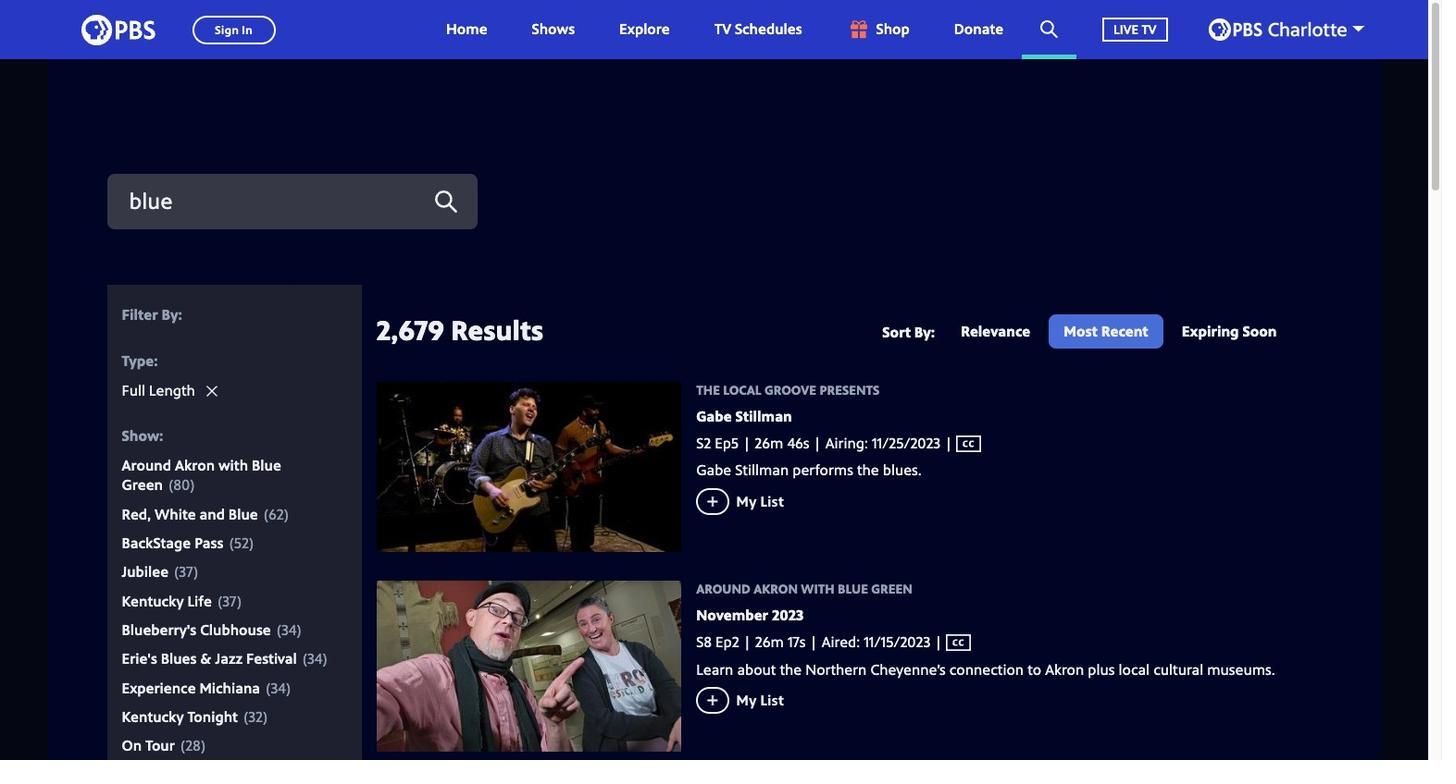 Task type: vqa. For each thing, say whether or not it's contained in the screenshot.
the Food
no



Task type: describe. For each thing, give the bounding box(es) containing it.
akron for around akron with blue green
[[175, 456, 215, 476]]

with for around akron with blue green november 2023
[[801, 581, 835, 598]]

( up festival
[[277, 620, 281, 641]]

show
[[122, 425, 159, 446]]

donate link
[[936, 0, 1022, 59]]

blues.
[[883, 460, 922, 481]]

( down michiana
[[243, 707, 248, 728]]

learn about the northern cheyenne's connection to akron plus local cultural museums.
[[696, 660, 1275, 680]]

Search search field
[[107, 174, 477, 230]]

s2
[[696, 433, 711, 454]]

the local groove presents link
[[696, 381, 1303, 400]]

white
[[155, 504, 196, 525]]

about
[[737, 660, 776, 680]]

filter
[[122, 305, 158, 325]]

17s
[[788, 633, 806, 653]]

expiring soon
[[1182, 321, 1277, 342]]

filter by:
[[122, 305, 182, 325]]

local
[[1119, 660, 1150, 680]]

28
[[185, 736, 201, 757]]

shop link
[[828, 0, 928, 59]]

on
[[122, 736, 142, 757]]

sort by:
[[883, 322, 935, 343]]

1 kentucky from the top
[[122, 591, 184, 612]]

26m for 17s
[[755, 633, 784, 653]]

2 vertical spatial akron
[[1045, 660, 1084, 680]]

green for around akron with blue green
[[122, 475, 163, 496]]

tv schedules link
[[696, 0, 821, 59]]

sort
[[883, 322, 911, 343]]

11/25/2023
[[872, 433, 941, 454]]

gabe stillman link
[[696, 406, 792, 426]]

clubhouse
[[200, 620, 271, 641]]

) up "life" on the bottom
[[194, 562, 198, 583]]

32
[[248, 707, 263, 728]]

the local groove presents gabe stillman
[[696, 381, 880, 426]]

plus
[[1088, 660, 1115, 680]]

presents
[[820, 381, 880, 399]]

northern
[[806, 660, 867, 680]]

) right tonight
[[263, 707, 268, 728]]

the
[[696, 381, 720, 399]]

gabe stillman performs the blues.
[[696, 460, 922, 481]]

( down festival
[[266, 678, 271, 699]]

with for around akron with blue green
[[218, 456, 248, 476]]

shows link
[[513, 0, 593, 59]]

pass
[[195, 533, 223, 554]]

2 stillman from the top
[[735, 460, 789, 481]]

s8
[[696, 633, 712, 653]]

tour
[[145, 736, 175, 757]]

( right tour
[[180, 736, 185, 757]]

ep2
[[716, 633, 739, 653]]

around for around akron with blue green
[[122, 456, 171, 476]]

) down festival
[[286, 678, 291, 699]]

pbs image
[[81, 9, 155, 50]]

performs
[[793, 460, 854, 481]]

donate
[[954, 19, 1004, 39]]

2023
[[772, 605, 804, 626]]

around akron with blue green november 2023
[[696, 581, 913, 626]]

( right and
[[264, 504, 268, 525]]

museums.
[[1207, 660, 1275, 680]]

soon
[[1243, 321, 1277, 342]]

live tv
[[1114, 20, 1157, 38]]

s8 ep2 | 26m 17s | aired: 11/15/2023
[[696, 633, 931, 653]]

1 vertical spatial the
[[780, 660, 802, 680]]

blue for around akron with blue green november 2023
[[838, 581, 868, 598]]

| up cheyenne's
[[931, 633, 947, 653]]

red,
[[122, 504, 151, 525]]

gabe inside the local groove presents gabe stillman
[[696, 406, 732, 426]]

erie's
[[122, 649, 157, 670]]

relevance
[[961, 321, 1031, 342]]

2,679
[[376, 311, 444, 349]]

backstage
[[122, 533, 191, 554]]

cultural
[[1154, 660, 1204, 680]]

tv schedules
[[714, 19, 802, 39]]

( right the jubilee
[[174, 562, 179, 583]]

experience
[[122, 678, 196, 699]]

groove
[[765, 381, 817, 399]]

&
[[200, 649, 212, 670]]

blues
[[161, 649, 197, 670]]

gabe stillman image
[[376, 382, 682, 553]]

: for type :
[[154, 350, 158, 371]]

live
[[1114, 20, 1139, 38]]

november 2023 image
[[376, 582, 682, 752]]

november 2023 link
[[696, 605, 804, 626]]

( 80 )
[[168, 475, 195, 496]]

tonight
[[187, 707, 238, 728]]

type :
[[122, 350, 158, 371]]

expiring
[[1182, 321, 1239, 342]]

learn
[[696, 660, 734, 680]]

2,679 results
[[376, 311, 544, 349]]

by: for filter by:
[[162, 305, 182, 325]]

closed captions available element for s8 ep2 | 26m 17s | aired: 11/15/2023
[[931, 633, 972, 653]]

explore
[[619, 19, 670, 39]]

| right 46s
[[813, 433, 822, 454]]

most recent
[[1064, 321, 1149, 342]]

2 kentucky from the top
[[122, 707, 184, 728]]

connection
[[950, 660, 1024, 680]]

length
[[149, 381, 195, 401]]

blueberry's
[[122, 620, 197, 641]]

and
[[200, 504, 225, 525]]

schedules
[[735, 19, 802, 39]]



Task type: locate. For each thing, give the bounding box(es) containing it.
jazz
[[215, 649, 243, 670]]

1 vertical spatial closed captions available element
[[931, 633, 972, 653]]

) right and
[[284, 504, 289, 525]]

1 horizontal spatial the
[[857, 460, 879, 481]]

akron inside around akron with blue green
[[175, 456, 215, 476]]

1 horizontal spatial :
[[159, 425, 163, 446]]

the left blues.
[[857, 460, 879, 481]]

1 horizontal spatial 37
[[222, 591, 237, 612]]

pbs charlotte image
[[1209, 19, 1347, 41]]

blue inside red, white and blue ( 62 ) backstage pass ( 52 ) jubilee ( 37 ) kentucky life ( 37 ) blueberry's clubhouse ( 34 ) erie's blues & jazz festival ( 34 ) experience michiana ( 34 ) kentucky tonight ( 32 ) on tour ( 28 )
[[229, 504, 258, 525]]

kentucky up blueberry's
[[122, 591, 184, 612]]

0 horizontal spatial around
[[122, 456, 171, 476]]

) right pass at the left of page
[[249, 533, 254, 554]]

1 26m from the top
[[755, 433, 784, 454]]

around akron with blue green link
[[696, 581, 1303, 599]]

around inside around akron with blue green
[[122, 456, 171, 476]]

gabe down the
[[696, 406, 732, 426]]

by:
[[162, 305, 182, 325], [914, 322, 935, 343]]

green inside around akron with blue green november 2023
[[871, 581, 913, 598]]

) up clubhouse
[[237, 591, 242, 612]]

1 vertical spatial 37
[[222, 591, 237, 612]]

blue inside around akron with blue green november 2023
[[838, 581, 868, 598]]

1 vertical spatial blue
[[229, 504, 258, 525]]

akron inside around akron with blue green november 2023
[[754, 581, 798, 598]]

0 vertical spatial the
[[857, 460, 879, 481]]

0 horizontal spatial with
[[218, 456, 248, 476]]

:
[[154, 350, 158, 371], [159, 425, 163, 446]]

by: right filter
[[162, 305, 182, 325]]

: up full length in the left bottom of the page
[[154, 350, 158, 371]]

blue
[[252, 456, 281, 476], [229, 504, 258, 525], [838, 581, 868, 598]]

cheyenne's
[[871, 660, 946, 680]]

| right ep2
[[743, 633, 752, 653]]

the down 17s
[[780, 660, 802, 680]]

1 horizontal spatial by:
[[914, 322, 935, 343]]

34 down festival
[[271, 678, 286, 699]]

around up november
[[696, 581, 751, 598]]

0 horizontal spatial tv
[[714, 19, 731, 39]]

) up white
[[190, 475, 195, 496]]

0 horizontal spatial :
[[154, 350, 158, 371]]

1 vertical spatial kentucky
[[122, 707, 184, 728]]

0 horizontal spatial akron
[[175, 456, 215, 476]]

blue for around akron with blue green
[[252, 456, 281, 476]]

( right "life" on the bottom
[[217, 591, 222, 612]]

green for around akron with blue green november 2023
[[871, 581, 913, 598]]

home
[[446, 19, 487, 39]]

37 up clubhouse
[[222, 591, 237, 612]]

|
[[743, 433, 751, 454], [813, 433, 822, 454], [941, 433, 957, 454], [743, 633, 752, 653], [810, 633, 818, 653], [931, 633, 947, 653]]

: down full length in the left bottom of the page
[[159, 425, 163, 446]]

tv left schedules
[[714, 19, 731, 39]]

type
[[122, 350, 154, 371]]

with inside around akron with blue green november 2023
[[801, 581, 835, 598]]

2 gabe from the top
[[696, 460, 732, 481]]

34 up festival
[[281, 620, 297, 641]]

0 horizontal spatial the
[[780, 660, 802, 680]]

0 vertical spatial akron
[[175, 456, 215, 476]]

1 vertical spatial gabe
[[696, 460, 732, 481]]

shows
[[532, 19, 575, 39]]

life
[[187, 591, 212, 612]]

gabe down s2
[[696, 460, 732, 481]]

| right 17s
[[810, 633, 818, 653]]

to
[[1028, 660, 1042, 680]]

0 horizontal spatial 37
[[179, 562, 194, 583]]

live tv link
[[1084, 0, 1186, 59]]

62
[[268, 504, 284, 525]]

: for show :
[[159, 425, 163, 446]]

26m left 46s
[[755, 433, 784, 454]]

0 vertical spatial green
[[122, 475, 163, 496]]

)
[[190, 475, 195, 496], [284, 504, 289, 525], [249, 533, 254, 554], [194, 562, 198, 583], [237, 591, 242, 612], [297, 620, 302, 641], [323, 649, 328, 670], [286, 678, 291, 699], [263, 707, 268, 728], [201, 736, 206, 757]]

full
[[122, 381, 145, 401]]

0 vertical spatial gabe
[[696, 406, 732, 426]]

0 vertical spatial 37
[[179, 562, 194, 583]]

akron up 2023 at the right bottom of page
[[754, 581, 798, 598]]

26m for 46s
[[755, 433, 784, 454]]

green
[[122, 475, 163, 496], [871, 581, 913, 598]]

11/15/2023
[[864, 633, 931, 653]]

0 horizontal spatial by:
[[162, 305, 182, 325]]

( right pass at the left of page
[[229, 533, 234, 554]]

michiana
[[199, 678, 260, 699]]

2 horizontal spatial akron
[[1045, 660, 1084, 680]]

0 vertical spatial 26m
[[755, 433, 784, 454]]

akron for around akron with blue green november 2023
[[754, 581, 798, 598]]

november
[[696, 605, 768, 626]]

2 26m from the top
[[755, 633, 784, 653]]

akron up and
[[175, 456, 215, 476]]

shop
[[876, 19, 910, 39]]

festival
[[246, 649, 297, 670]]

closed captions available element for s2 ep5 | 26m 46s | airing: 11/25/2023
[[941, 433, 982, 454]]

( up white
[[168, 475, 173, 496]]

green up 11/15/2023
[[871, 581, 913, 598]]

ep5
[[715, 433, 739, 454]]

2 vertical spatial blue
[[838, 581, 868, 598]]

) right festival
[[323, 649, 328, 670]]

34 right festival
[[307, 649, 323, 670]]

with up 2023 at the right bottom of page
[[801, 581, 835, 598]]

by: for sort by:
[[914, 322, 935, 343]]

jubilee
[[122, 562, 169, 583]]

| down the local groove presents link at the bottom
[[941, 433, 957, 454]]

2 vertical spatial 34
[[271, 678, 286, 699]]

around akron with blue green
[[122, 456, 281, 496]]

blue up "aired:"
[[838, 581, 868, 598]]

( right festival
[[302, 649, 307, 670]]

akron
[[175, 456, 215, 476], [754, 581, 798, 598], [1045, 660, 1084, 680]]

recent
[[1101, 321, 1149, 342]]

1 vertical spatial with
[[801, 581, 835, 598]]

1 vertical spatial green
[[871, 581, 913, 598]]

1 vertical spatial 26m
[[755, 633, 784, 653]]

aired:
[[822, 633, 860, 653]]

results
[[451, 311, 544, 349]]

0 vertical spatial with
[[218, 456, 248, 476]]

the
[[857, 460, 879, 481], [780, 660, 802, 680]]

green inside around akron with blue green
[[122, 475, 163, 496]]

around down show :
[[122, 456, 171, 476]]

full length button
[[122, 381, 217, 401]]

with up and
[[218, 456, 248, 476]]

red, white and blue ( 62 ) backstage pass ( 52 ) jubilee ( 37 ) kentucky life ( 37 ) blueberry's clubhouse ( 34 ) erie's blues & jazz festival ( 34 ) experience michiana ( 34 ) kentucky tonight ( 32 ) on tour ( 28 )
[[122, 504, 328, 757]]

1 horizontal spatial with
[[801, 581, 835, 598]]

0 vertical spatial stillman
[[736, 406, 792, 426]]

closed captions available element
[[941, 433, 982, 454], [931, 633, 972, 653]]

tv right live
[[1142, 20, 1157, 38]]

around for around akron with blue green november 2023
[[696, 581, 751, 598]]

closed captions available element down the local groove presents link at the bottom
[[941, 433, 982, 454]]

1 vertical spatial around
[[696, 581, 751, 598]]

s2 ep5 | 26m 46s | airing: 11/25/2023
[[696, 433, 941, 454]]

37 up "life" on the bottom
[[179, 562, 194, 583]]

1 horizontal spatial green
[[871, 581, 913, 598]]

52
[[234, 533, 249, 554]]

with inside around akron with blue green
[[218, 456, 248, 476]]

akron right to
[[1045, 660, 1084, 680]]

green up red,
[[122, 475, 163, 496]]

0 vertical spatial around
[[122, 456, 171, 476]]

stillman down ep5
[[735, 460, 789, 481]]

explore link
[[601, 0, 688, 59]]

search image
[[1041, 20, 1058, 38]]

| right ep5
[[743, 433, 751, 454]]

gabe
[[696, 406, 732, 426], [696, 460, 732, 481]]

46s
[[787, 433, 810, 454]]

1 vertical spatial akron
[[754, 581, 798, 598]]

with
[[218, 456, 248, 476], [801, 581, 835, 598]]

1 vertical spatial 34
[[307, 649, 323, 670]]

26m left 17s
[[755, 633, 784, 653]]

home link
[[428, 0, 506, 59]]

around inside around akron with blue green november 2023
[[696, 581, 751, 598]]

kentucky down experience
[[122, 707, 184, 728]]

blue up 52
[[229, 504, 258, 525]]

blue up 62
[[252, 456, 281, 476]]

80
[[173, 475, 190, 496]]

37
[[179, 562, 194, 583], [222, 591, 237, 612]]

1 horizontal spatial around
[[696, 581, 751, 598]]

blue inside around akron with blue green
[[252, 456, 281, 476]]

1 vertical spatial :
[[159, 425, 163, 446]]

0 vertical spatial 34
[[281, 620, 297, 641]]

most
[[1064, 321, 1098, 342]]

local
[[723, 381, 762, 399]]

0 vertical spatial kentucky
[[122, 591, 184, 612]]

stillman down 'local'
[[736, 406, 792, 426]]

closed captions available element up learn about the northern cheyenne's connection to akron plus local cultural museums.
[[931, 633, 972, 653]]

0 vertical spatial blue
[[252, 456, 281, 476]]

0 horizontal spatial green
[[122, 475, 163, 496]]

0 vertical spatial closed captions available element
[[941, 433, 982, 454]]

kentucky
[[122, 591, 184, 612], [122, 707, 184, 728]]

1 stillman from the top
[[736, 406, 792, 426]]

airing:
[[826, 433, 868, 454]]

1 gabe from the top
[[696, 406, 732, 426]]

1 vertical spatial stillman
[[735, 460, 789, 481]]

full length
[[122, 381, 195, 401]]

0 vertical spatial :
[[154, 350, 158, 371]]

blue for red, white and blue ( 62 ) backstage pass ( 52 ) jubilee ( 37 ) kentucky life ( 37 ) blueberry's clubhouse ( 34 ) erie's blues & jazz festival ( 34 ) experience michiana ( 34 ) kentucky tonight ( 32 ) on tour ( 28 )
[[229, 504, 258, 525]]

) down tonight
[[201, 736, 206, 757]]

show :
[[122, 425, 163, 446]]

stillman inside the local groove presents gabe stillman
[[736, 406, 792, 426]]

) up festival
[[297, 620, 302, 641]]

1 horizontal spatial tv
[[1142, 20, 1157, 38]]

1 horizontal spatial akron
[[754, 581, 798, 598]]

by: right sort
[[914, 322, 935, 343]]



